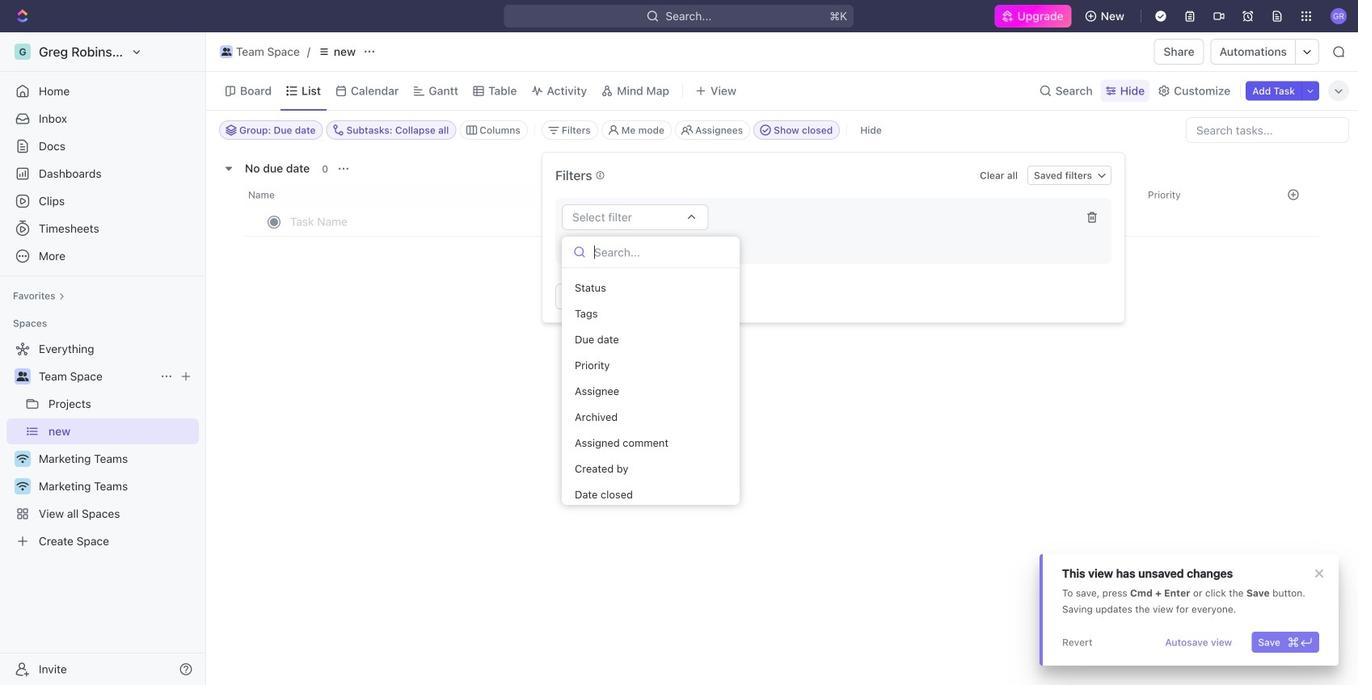Task type: describe. For each thing, give the bounding box(es) containing it.
0 vertical spatial user group image
[[221, 48, 232, 56]]

Search... text field
[[594, 240, 729, 264]]

Search tasks... text field
[[1187, 118, 1349, 142]]

sidebar navigation
[[0, 32, 206, 686]]



Task type: vqa. For each thing, say whether or not it's contained in the screenshot.
Search or run a command… text field
no



Task type: locate. For each thing, give the bounding box(es) containing it.
1 horizontal spatial user group image
[[221, 48, 232, 56]]

user group image
[[221, 48, 232, 56], [17, 372, 29, 382]]

Task Name text field
[[290, 209, 763, 235]]

user group image inside sidebar navigation
[[17, 372, 29, 382]]

0 horizontal spatial user group image
[[17, 372, 29, 382]]

1 vertical spatial user group image
[[17, 372, 29, 382]]



